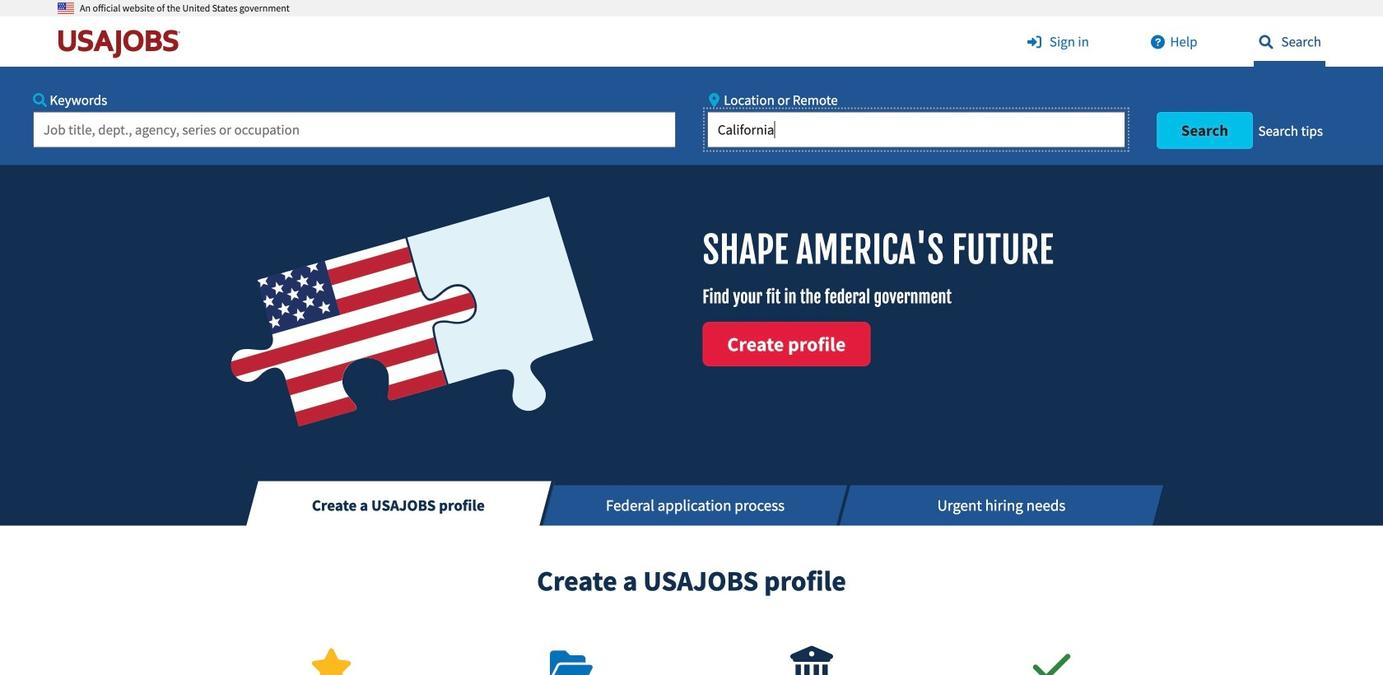 Task type: vqa. For each thing, say whether or not it's contained in the screenshot.
"Military spouses" image
no



Task type: describe. For each thing, give the bounding box(es) containing it.
Job title, dept., agency, series or occupation text field
[[33, 112, 676, 148]]

help image
[[1146, 35, 1171, 49]]

usajobs logo image
[[58, 29, 188, 58]]

main navigation element
[[0, 16, 1384, 165]]



Task type: locate. For each thing, give the bounding box(es) containing it.
City, state, zip, country or type remote text field
[[707, 112, 1126, 148]]

u.s. flag image
[[58, 0, 74, 16]]

header element
[[0, 0, 1384, 165]]

puzzle pieces image
[[222, 190, 601, 440]]

main content
[[0, 165, 1384, 675]]

job search image
[[1254, 35, 1279, 49]]



